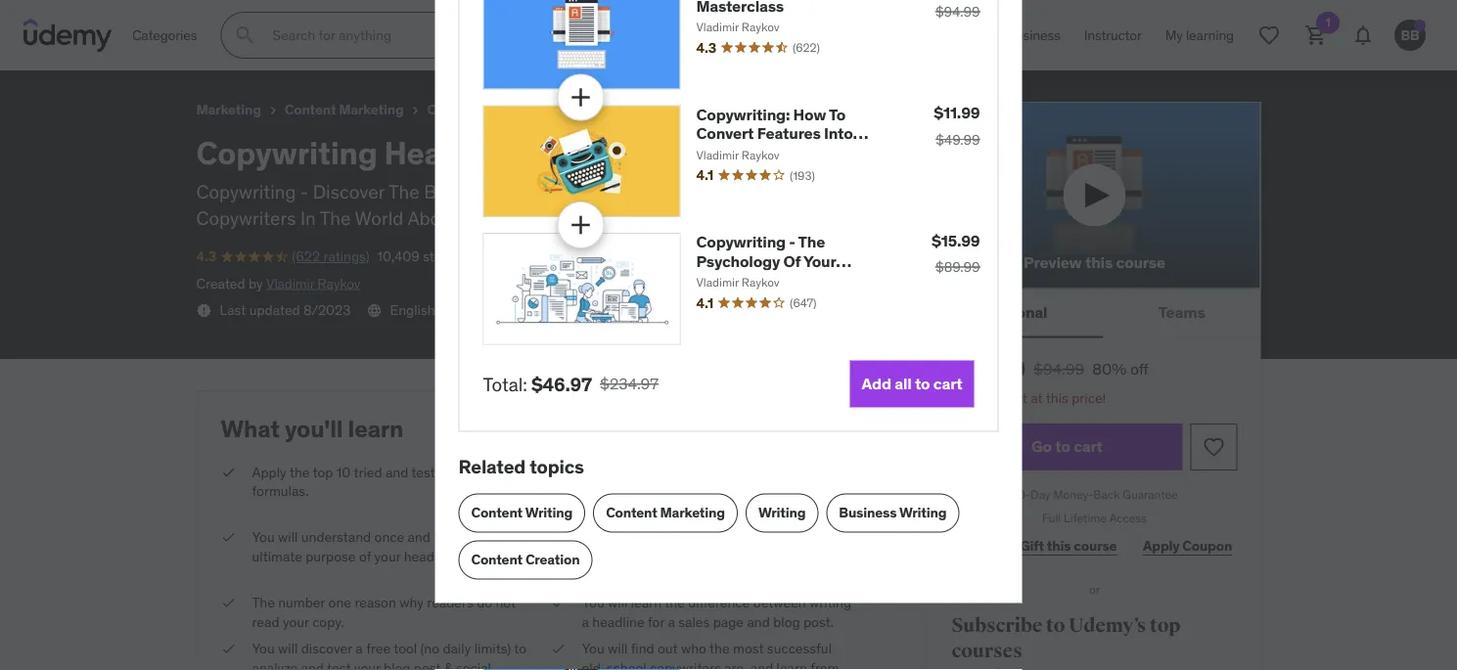 Task type: describe. For each thing, give the bounding box(es) containing it.
(and
[[712, 529, 739, 546]]

between
[[753, 594, 806, 612]]

tool
[[394, 640, 417, 658]]

add all to cart button
[[850, 361, 974, 408]]

day
[[981, 389, 1004, 407]]

[auto]
[[523, 302, 560, 319]]

by
[[249, 275, 263, 292]]

1 horizontal spatial marketing
[[339, 101, 404, 118]]

for down two
[[628, 548, 645, 566]]

$15.99
[[932, 231, 980, 251]]

you will learn the difference between writing a headline for a sales page and blog post.
[[582, 594, 852, 631]]

the inside you will find out who the most successful old-school copywriters are, and learn fro
[[710, 640, 730, 658]]

the up world
[[389, 180, 420, 204]]

raykov up 8/2023
[[317, 275, 361, 292]]

learn for you'll
[[348, 414, 404, 444]]

posts,
[[656, 502, 693, 519]]

last
[[220, 302, 246, 319]]

and inside apply the top 10 tried and tested headline formulas.
[[386, 463, 408, 481]]

udemy's
[[1069, 614, 1146, 638]]

top inside subscribe to udemy's top courses
[[1150, 614, 1181, 638]]

discover
[[301, 640, 352, 658]]

gift
[[1020, 537, 1044, 555]]

0 horizontal spatial 4.3
[[16, 34, 36, 52]]

total:
[[483, 372, 527, 396]]

0 horizontal spatial (622
[[59, 34, 87, 52]]

lines
[[745, 502, 773, 519]]

0 horizontal spatial content marketing link
[[285, 98, 404, 122]]

a up old-
[[582, 613, 589, 631]]

xsmall image for master 9 styles of headlines to use in any medium, including sales pages, squeeze pages, blog posts, subject lines and more…
[[551, 463, 566, 482]]

that
[[761, 142, 794, 162]]

discover
[[313, 180, 385, 204]]

you will understand once and for all the ultimate purpose of your headline
[[252, 529, 491, 566]]

masterclass for copywriting headline masterclass copywriting - discover the best well-kept secrets of the most famous copywriters in the world about writing a headline
[[522, 133, 699, 172]]

647 reviews element
[[790, 295, 817, 311]]

of inside you will understand once and for all the ultimate purpose of your headline
[[359, 548, 371, 566]]

school
[[607, 660, 647, 670]]

go
[[1032, 437, 1052, 457]]

access
[[1110, 511, 1147, 526]]

marketing link
[[196, 98, 261, 122]]

622 reviews element
[[793, 39, 820, 56]]

in
[[796, 463, 807, 481]]

for inside you will understand once and for all the ultimate purpose of your headline
[[434, 529, 451, 546]]

all inside button
[[895, 374, 912, 394]]

full
[[1042, 511, 1061, 526]]

business writing link
[[826, 494, 960, 533]]

to inside you will discover a free tool (no daily limits) to analyze and test your blog post & socia
[[514, 640, 527, 658]]

once
[[374, 529, 404, 546]]

0 horizontal spatial marketing
[[196, 101, 261, 118]]

left
[[1007, 389, 1028, 407]]

learn for will
[[631, 594, 662, 612]]

content writing
[[471, 504, 573, 522]]

copywriting headline masterclass
[[16, 8, 270, 28]]

vladimir raykov for copywriting
[[696, 275, 780, 290]]

number
[[278, 594, 325, 612]]

$94.99 inside $18.99 $94.99 80% off
[[1034, 359, 1085, 379]]

1 horizontal spatial (622 ratings)
[[292, 248, 370, 265]]

find
[[631, 640, 654, 658]]

1 vertical spatial students
[[423, 248, 477, 265]]

english for english [auto]
[[474, 302, 520, 319]]

preview this course button
[[928, 102, 1261, 289]]

a inside you will discover a free tool (no daily limits) to analyze and test your blog post & socia
[[356, 640, 363, 658]]

1 horizontal spatial pages,
[[732, 483, 773, 500]]

blog inside master 9 styles of headlines to use in any medium, including sales pages, squeeze pages, blog posts, subject lines and more…
[[626, 502, 653, 519]]

headline inside apply the top 10 tried and tested headline formulas.
[[454, 463, 506, 481]]

preview
[[1024, 253, 1082, 273]]

subscribe
[[952, 614, 1043, 638]]

analyze
[[252, 660, 298, 670]]

secrets
[[554, 180, 618, 204]]

your up readership.
[[827, 548, 854, 566]]

copywriting - the psychology of your irresistible offer link
[[696, 232, 852, 290]]

writing inside you will learn the difference between writing a headline for a sales page and blog post.
[[810, 594, 852, 612]]

xsmall image for you will understand once and for all the ultimate purpose of your headline
[[221, 528, 236, 547]]

you will discover a free tool (no daily limits) to analyze and test your blog post & socia
[[252, 640, 527, 670]]

factors
[[582, 548, 625, 566]]

your inside you will understand once and for all the ultimate purpose of your headline
[[374, 548, 401, 566]]

learn the two crucial (and super easy) factors for writing a perfect headline for your blog post that will explode your readership.
[[582, 529, 854, 585]]

1 horizontal spatial business
[[1007, 26, 1061, 44]]

who
[[681, 640, 707, 658]]

$46.97
[[531, 373, 592, 396]]

tab list containing personal
[[928, 289, 1261, 338]]

- inside copywriting headline masterclass copywriting - discover the best well-kept secrets of the most famous copywriters in the world about writing a headline
[[301, 180, 308, 204]]

content creation link
[[459, 541, 593, 580]]

master 9 styles of headlines to use in any medium, including sales pages, squeeze pages, blog posts, subject lines and more…
[[582, 463, 847, 519]]

into
[[824, 123, 853, 143]]

super
[[742, 529, 777, 546]]

0 vertical spatial 10,409
[[144, 34, 186, 52]]

raykov for (647)
[[742, 275, 780, 290]]

1 day left at this price!
[[971, 389, 1106, 407]]

0 horizontal spatial ratings)
[[90, 34, 136, 52]]

course language image
[[366, 303, 382, 319]]

raykov for (622)
[[742, 20, 780, 35]]

xsmall image for last updated 8/2023
[[196, 303, 212, 319]]

and inside you will discover a free tool (no daily limits) to analyze and test your blog post & socia
[[301, 660, 324, 670]]

you for you will find out who the most successful old-school copywriters are, and learn fro
[[582, 640, 605, 658]]

for up readership.
[[807, 548, 824, 566]]

1 vertical spatial pages,
[[582, 502, 622, 519]]

formulas.
[[252, 483, 309, 500]]

of inside master 9 styles of headlines to use in any medium, including sales pages, squeeze pages, blog posts, subject lines and more…
[[678, 463, 690, 481]]

30-
[[1011, 487, 1031, 502]]

masterclass for copywriting headline masterclass
[[180, 8, 270, 28]]

day
[[1031, 487, 1051, 502]]

well-
[[467, 180, 510, 204]]

back
[[1094, 487, 1120, 502]]

copywriting - the psychology of your irresistible offer
[[696, 232, 836, 290]]

including
[[638, 483, 694, 500]]

how
[[793, 104, 826, 124]]

a up out
[[668, 613, 675, 631]]

to right go
[[1055, 437, 1071, 457]]

read
[[252, 613, 279, 631]]

created by vladimir raykov
[[196, 275, 361, 292]]

this for gift
[[1047, 537, 1071, 555]]

crucial
[[669, 529, 709, 546]]

$11.99 $49.99
[[934, 103, 980, 148]]

$11.99
[[934, 103, 980, 123]]

1 vladimir raykov from the top
[[696, 20, 780, 35]]

course for gift this course
[[1074, 537, 1117, 555]]

subscribe to udemy's top courses
[[952, 614, 1181, 664]]

master
[[582, 463, 624, 481]]

writing link
[[746, 494, 819, 533]]

guarantee
[[1123, 487, 1178, 502]]

1 horizontal spatial 10,409
[[377, 248, 420, 265]]

add
[[862, 374, 892, 394]]

headline inside the learn the two crucial (and super easy) factors for writing a perfect headline for your blog post that will explode your readership.
[[752, 548, 804, 566]]

headline for copywriting headline masterclass copywriting - discover the best well-kept secrets of the most famous copywriters in the world about writing a headline
[[384, 133, 515, 172]]

irresistible
[[696, 270, 775, 290]]

the inside the learn the two crucial (and super easy) factors for writing a perfect headline for your blog post that will explode your readership.
[[620, 529, 640, 546]]

you for you will discover a free tool (no daily limits) to analyze and test your blog post & socia
[[252, 640, 275, 658]]

will inside the learn the two crucial (and super easy) factors for writing a perfect headline for your blog post that will explode your readership.
[[670, 567, 690, 585]]

copywriting for copywriting - the psychology of your irresistible offer
[[696, 232, 786, 252]]

vladimir raykov link
[[266, 275, 361, 292]]

2 horizontal spatial marketing
[[660, 504, 725, 522]]

difference
[[688, 594, 750, 612]]

xsmall image for apply the top 10 tried and tested headline formulas.
[[221, 463, 236, 482]]

go to cart button
[[952, 424, 1183, 471]]

apply for apply coupon
[[1143, 537, 1180, 555]]

blog inside the learn the two crucial (and super easy) factors for writing a perfect headline for your blog post that will explode your readership.
[[582, 567, 609, 585]]

1 vertical spatial business
[[839, 504, 897, 522]]

vladimir for (193)
[[696, 147, 739, 162]]

go to cart
[[1032, 437, 1103, 457]]

to inside master 9 styles of headlines to use in any medium, including sales pages, squeeze pages, blog posts, subject lines and more…
[[755, 463, 767, 481]]

content right marketing link
[[285, 101, 336, 118]]

udemy image
[[23, 19, 113, 52]]

copywriting: how to convert features into benefits that sell
[[696, 104, 853, 162]]

limits)
[[474, 640, 511, 658]]

test
[[327, 660, 351, 670]]

your up between
[[745, 567, 771, 585]]

created
[[196, 275, 245, 292]]

1 horizontal spatial ratings)
[[323, 248, 370, 265]]

total: $46.97 $234.97
[[483, 372, 659, 396]]

headline inside you will learn the difference between writing a headline for a sales page and blog post.
[[592, 613, 645, 631]]

features
[[757, 123, 821, 143]]



Task type: locate. For each thing, give the bounding box(es) containing it.
post
[[612, 567, 639, 585], [414, 660, 441, 670]]

headline down easy)
[[752, 548, 804, 566]]

to left 'udemy's'
[[1046, 614, 1065, 638]]

xsmall image for learn the two crucial (and super easy) factors for writing a perfect headline for your blog post that will explode your readership.
[[551, 528, 566, 547]]

post left that
[[612, 567, 639, 585]]

you for you will learn the difference between writing a headline for a sales page and blog post.
[[582, 594, 605, 612]]

the inside copywriting - the psychology of your irresistible offer
[[798, 232, 825, 252]]

2 horizontal spatial 4.3
[[696, 38, 716, 56]]

9
[[627, 463, 636, 481]]

pages,
[[732, 483, 773, 500], [582, 502, 622, 519]]

cart left "1"
[[934, 374, 963, 394]]

world
[[355, 206, 404, 230]]

0 vertical spatial of
[[678, 463, 690, 481]]

2 vertical spatial vladimir raykov
[[696, 275, 780, 290]]

xsmall image for the number one reason why readers do not read your copy.
[[221, 594, 236, 613]]

and right once
[[408, 529, 431, 546]]

0 vertical spatial content marketing
[[285, 101, 404, 118]]

1 4.1 from the top
[[696, 166, 714, 184]]

learn down successful
[[777, 660, 807, 670]]

the inside the number one reason why readers do not read your copy.
[[252, 594, 275, 612]]

0 horizontal spatial learn
[[348, 414, 404, 444]]

0 horizontal spatial 10,409 students
[[144, 34, 243, 52]]

the right in at the left of page
[[320, 206, 351, 230]]

your inside the number one reason why readers do not read your copy.
[[283, 613, 309, 631]]

10,409 students
[[144, 34, 243, 52], [377, 248, 477, 265]]

tested
[[412, 463, 451, 481]]

0 horizontal spatial all
[[454, 529, 468, 546]]

ratings)
[[90, 34, 136, 52], [323, 248, 370, 265]]

and inside you will find out who the most successful old-school copywriters are, and learn fro
[[751, 660, 773, 670]]

4.1 for copywriting: how to convert features into benefits that sell
[[696, 166, 714, 184]]

copywriting for copywriting
[[427, 101, 505, 118]]

raykov down psychology
[[742, 275, 780, 290]]

preview this course
[[1024, 253, 1166, 273]]

a left "free"
[[356, 640, 363, 658]]

0 vertical spatial sales
[[697, 483, 729, 500]]

post inside you will discover a free tool (no daily limits) to analyze and test your blog post & socia
[[414, 660, 441, 670]]

blog down tool
[[384, 660, 411, 670]]

marketing up discover at the left of page
[[339, 101, 404, 118]]

you up old-
[[582, 640, 605, 658]]

apply inside apply the top 10 tried and tested headline formulas.
[[252, 463, 287, 481]]

a down crucial
[[693, 548, 701, 566]]

to left alarm icon
[[915, 374, 930, 394]]

content down related
[[471, 504, 523, 522]]

$94.99 up udemy
[[936, 3, 980, 21]]

writing up post.
[[810, 594, 852, 612]]

a inside the learn the two crucial (and super easy) factors for writing a perfect headline for your blog post that will explode your readership.
[[693, 548, 701, 566]]

not
[[496, 594, 516, 612]]

top left 10
[[313, 463, 333, 481]]

2 vladimir raykov from the top
[[696, 147, 780, 162]]

you inside you will find out who the most successful old-school copywriters are, and learn fro
[[582, 640, 605, 658]]

apply for apply the top 10 tried and tested headline formulas.
[[252, 463, 287, 481]]

10,409
[[144, 34, 186, 52], [377, 248, 420, 265]]

to left use
[[755, 463, 767, 481]]

blog inside you will learn the difference between writing a headline for a sales page and blog post.
[[773, 613, 800, 631]]

of inside copywriting headline masterclass copywriting - discover the best well-kept secrets of the most famous copywriters in the world about writing a headline
[[622, 180, 642, 204]]

this
[[1085, 253, 1113, 273], [1046, 389, 1069, 407], [1047, 537, 1071, 555]]

vladimir up last updated 8/2023
[[266, 275, 314, 292]]

the up formulas.
[[290, 463, 310, 481]]

vladimir raykov down convert
[[696, 147, 780, 162]]

0 vertical spatial (622
[[59, 34, 87, 52]]

xsmall image
[[265, 103, 281, 118], [408, 103, 423, 118], [221, 463, 236, 482], [551, 463, 566, 482], [551, 528, 566, 547], [221, 594, 236, 613], [221, 640, 236, 659]]

last updated 8/2023
[[220, 302, 351, 319]]

the
[[290, 463, 310, 481], [471, 529, 491, 546], [620, 529, 640, 546], [665, 594, 685, 612], [710, 640, 730, 658]]

$18.99 $94.99 80% off
[[952, 355, 1149, 384]]

for up out
[[648, 613, 665, 631]]

english for english
[[390, 302, 435, 319]]

most
[[733, 640, 764, 658]]

copywriting for copywriting headline masterclass
[[16, 8, 107, 28]]

copywriting headline masterclass copywriting - discover the best well-kept secrets of the most famous copywriters in the world about writing a headline
[[196, 133, 793, 230]]

course
[[1116, 253, 1166, 273], [1074, 537, 1117, 555]]

course for preview this course
[[1116, 253, 1166, 273]]

english right course language "image"
[[390, 302, 435, 319]]

1 horizontal spatial headline
[[384, 133, 515, 172]]

vladimir for (622)
[[696, 20, 739, 35]]

0 vertical spatial top
[[313, 463, 333, 481]]

$15.99 $89.99
[[932, 231, 980, 276]]

the inside you will learn the difference between writing a headline for a sales page and blog post.
[[665, 594, 685, 612]]

1 vertical spatial apply
[[1143, 537, 1180, 555]]

xsmall image for you will learn the difference between writing a headline for a sales page and blog post.
[[551, 594, 566, 613]]

instructor
[[1084, 26, 1142, 44]]

content marketing link down styles at bottom left
[[593, 494, 738, 533]]

content for content creation link
[[471, 551, 523, 569]]

$94.99
[[936, 3, 980, 21], [1034, 359, 1085, 379]]

vladimir raykov up copywriting: on the top of page
[[696, 20, 780, 35]]

vladimir raykov down psychology
[[696, 275, 780, 290]]

1 horizontal spatial of
[[678, 463, 690, 481]]

will up analyze
[[278, 640, 298, 658]]

1 vertical spatial 10,409 students
[[377, 248, 477, 265]]

all
[[895, 374, 912, 394], [454, 529, 468, 546]]

vladimir down convert
[[696, 147, 739, 162]]

1 horizontal spatial 4.3
[[196, 248, 216, 265]]

0 horizontal spatial english
[[390, 302, 435, 319]]

you for you will understand once and for all the ultimate purpose of your headline
[[252, 529, 275, 546]]

2 vertical spatial this
[[1047, 537, 1071, 555]]

all inside you will understand once and for all the ultimate purpose of your headline
[[454, 529, 468, 546]]

1 vertical spatial post
[[414, 660, 441, 670]]

(622 ratings)
[[59, 34, 136, 52], [292, 248, 370, 265]]

xsmall image for you will discover a free tool (no daily limits) to analyze and test your blog post & socia
[[221, 640, 236, 659]]

content for the rightmost content marketing link
[[606, 504, 657, 522]]

will down factors
[[608, 594, 628, 612]]

1 horizontal spatial $94.99
[[1034, 359, 1085, 379]]

apply
[[252, 463, 287, 481], [1143, 537, 1180, 555]]

to inside subscribe to udemy's top courses
[[1046, 614, 1065, 638]]

or
[[1089, 582, 1100, 597]]

1 vertical spatial sales
[[679, 613, 710, 631]]

1 horizontal spatial -
[[789, 232, 795, 252]]

will for old-
[[608, 640, 628, 658]]

2 vertical spatial headline
[[542, 206, 616, 230]]

1 vertical spatial cart
[[1074, 437, 1103, 457]]

you inside you will discover a free tool (no daily limits) to analyze and test your blog post & socia
[[252, 640, 275, 658]]

the left most
[[646, 180, 677, 204]]

and inside you will learn the difference between writing a headline for a sales page and blog post.
[[747, 613, 770, 631]]

udemy business
[[961, 26, 1061, 44]]

0 vertical spatial (622 ratings)
[[59, 34, 136, 52]]

0 horizontal spatial students
[[190, 34, 243, 52]]

headlines
[[693, 463, 752, 481]]

sales inside master 9 styles of headlines to use in any medium, including sales pages, squeeze pages, blog posts, subject lines and more…
[[697, 483, 729, 500]]

the inside apply the top 10 tried and tested headline formulas.
[[290, 463, 310, 481]]

english right closed captions image
[[474, 302, 520, 319]]

1 horizontal spatial students
[[423, 248, 477, 265]]

0 horizontal spatial -
[[301, 180, 308, 204]]

raykov down features
[[742, 147, 780, 162]]

pages, up lines
[[732, 483, 773, 500]]

0 horizontal spatial of
[[622, 180, 642, 204]]

this inside button
[[1085, 253, 1113, 273]]

famous
[[727, 180, 793, 204]]

the up the read
[[252, 594, 275, 612]]

the inside you will understand once and for all the ultimate purpose of your headline
[[471, 529, 491, 546]]

0 horizontal spatial $94.99
[[936, 3, 980, 21]]

personal button
[[928, 289, 1103, 336]]

blog down factors
[[582, 567, 609, 585]]

easy)
[[780, 529, 811, 546]]

page
[[713, 613, 744, 631]]

all up readers on the left
[[454, 529, 468, 546]]

daily
[[443, 640, 471, 658]]

3 vladimir raykov from the top
[[696, 275, 780, 290]]

ultimate
[[252, 548, 302, 566]]

of
[[622, 180, 642, 204], [784, 251, 801, 271]]

vladimir raykov for copywriting:
[[696, 147, 780, 162]]

(622
[[59, 34, 87, 52], [292, 248, 320, 265]]

money-
[[1054, 487, 1094, 502]]

copywriting inside copywriting - the psychology of your irresistible offer
[[696, 232, 786, 252]]

(622 ratings) up vladimir raykov link at the left of the page
[[292, 248, 370, 265]]

1 horizontal spatial content marketing
[[606, 504, 725, 522]]

writing inside the learn the two crucial (and super easy) factors for writing a perfect headline for your blog post that will explode your readership.
[[648, 548, 690, 566]]

what you'll learn
[[221, 414, 404, 444]]

the down content writing
[[471, 529, 491, 546]]

0 vertical spatial 10,409 students
[[144, 34, 243, 52]]

cart
[[934, 374, 963, 394], [1074, 437, 1103, 457]]

sell
[[797, 142, 824, 162]]

and inside master 9 styles of headlines to use in any medium, including sales pages, squeeze pages, blog posts, subject lines and more…
[[777, 502, 799, 519]]

0 vertical spatial cart
[[934, 374, 963, 394]]

1 horizontal spatial (622
[[292, 248, 320, 265]]

cart right go
[[1074, 437, 1103, 457]]

writing up that
[[648, 548, 690, 566]]

of inside copywriting - the psychology of your irresistible offer
[[784, 251, 801, 271]]

193 reviews element
[[790, 167, 815, 184]]

0 vertical spatial students
[[190, 34, 243, 52]]

learn up tried
[[348, 414, 404, 444]]

will inside you will find out who the most successful old-school copywriters are, and learn fro
[[608, 640, 628, 658]]

the up are,
[[710, 640, 730, 658]]

udemy
[[961, 26, 1004, 44]]

vladimir down psychology
[[696, 275, 739, 290]]

0 horizontal spatial content marketing
[[285, 101, 404, 118]]

content up not
[[471, 551, 523, 569]]

0 horizontal spatial writing
[[648, 548, 690, 566]]

copywriting: how to convert features into benefits that sell link
[[696, 104, 869, 162]]

1 vertical spatial course
[[1074, 537, 1117, 555]]

1 horizontal spatial 10,409 students
[[377, 248, 477, 265]]

coupon
[[1183, 537, 1232, 555]]

2 vertical spatial learn
[[777, 660, 807, 670]]

ratings) up vladimir raykov link at the left of the page
[[323, 248, 370, 265]]

udemy business link
[[950, 12, 1073, 59]]

0 vertical spatial content marketing link
[[285, 98, 404, 122]]

masterclass inside copywriting headline masterclass copywriting - discover the best well-kept secrets of the most famous copywriters in the world about writing a headline
[[522, 133, 699, 172]]

10,409 down world
[[377, 248, 420, 265]]

(647)
[[790, 295, 817, 311]]

1 horizontal spatial top
[[1150, 614, 1181, 638]]

will
[[278, 529, 298, 546], [670, 567, 690, 585], [608, 594, 628, 612], [278, 640, 298, 658], [608, 640, 628, 658]]

and down squeeze
[[777, 502, 799, 519]]

writing inside copywriting headline masterclass copywriting - discover the best well-kept secrets of the most famous copywriters in the world about writing a headline
[[462, 206, 522, 230]]

sales inside you will learn the difference between writing a headline for a sales page and blog post.
[[679, 613, 710, 631]]

will inside you will discover a free tool (no daily limits) to analyze and test your blog post & socia
[[278, 640, 298, 658]]

0 vertical spatial of
[[622, 180, 642, 204]]

will inside you will learn the difference between writing a headline for a sales page and blog post.
[[608, 594, 628, 612]]

to
[[915, 374, 930, 394], [1055, 437, 1071, 457], [755, 463, 767, 481], [1046, 614, 1065, 638], [514, 640, 527, 658]]

alarm image
[[952, 390, 968, 405]]

0 vertical spatial ratings)
[[90, 34, 136, 52]]

raykov for (193)
[[742, 147, 780, 162]]

will up school
[[608, 640, 628, 658]]

1 vertical spatial 10,409
[[377, 248, 420, 265]]

1 english from the left
[[390, 302, 435, 319]]

0 vertical spatial masterclass
[[180, 8, 270, 28]]

apply up formulas.
[[252, 463, 287, 481]]

0 horizontal spatial of
[[359, 548, 371, 566]]

0 horizontal spatial post
[[414, 660, 441, 670]]

writing
[[462, 206, 522, 230], [525, 504, 573, 522], [758, 504, 806, 522], [899, 504, 947, 522]]

2 horizontal spatial headline
[[542, 206, 616, 230]]

at
[[1031, 389, 1043, 407]]

1 vertical spatial writing
[[810, 594, 852, 612]]

2 horizontal spatial learn
[[777, 660, 807, 670]]

add to wishlist image
[[1202, 435, 1226, 459]]

this right preview
[[1085, 253, 1113, 273]]

8/2023
[[304, 302, 351, 319]]

course inside button
[[1116, 253, 1166, 273]]

0 horizontal spatial masterclass
[[180, 8, 270, 28]]

1 vertical spatial (622
[[292, 248, 320, 265]]

of left your on the top
[[784, 251, 801, 271]]

for
[[434, 529, 451, 546], [628, 548, 645, 566], [807, 548, 824, 566], [648, 613, 665, 631]]

vladimir raykov
[[696, 20, 780, 35], [696, 147, 780, 162], [696, 275, 780, 290]]

course down lifetime
[[1074, 537, 1117, 555]]

0 vertical spatial -
[[301, 180, 308, 204]]

you up analyze
[[252, 640, 275, 658]]

1 vertical spatial content marketing link
[[593, 494, 738, 533]]

and down most
[[751, 660, 773, 670]]

0 vertical spatial vladimir raykov
[[696, 20, 780, 35]]

sales for headlines
[[697, 483, 729, 500]]

10,409 students down copywriting headline masterclass
[[144, 34, 243, 52]]

this for preview
[[1085, 253, 1113, 273]]

2 english from the left
[[474, 302, 520, 319]]

1 vertical spatial vladimir raykov
[[696, 147, 780, 162]]

$49.99
[[936, 131, 980, 148]]

learn inside you will find out who the most successful old-school copywriters are, and learn fro
[[777, 660, 807, 670]]

- inside copywriting - the psychology of your irresistible offer
[[789, 232, 795, 252]]

your down once
[[374, 548, 401, 566]]

your down number
[[283, 613, 309, 631]]

learn down that
[[631, 594, 662, 612]]

2 4.1 from the top
[[696, 294, 714, 312]]

1 vertical spatial learn
[[631, 594, 662, 612]]

masterclass
[[180, 8, 270, 28], [522, 133, 699, 172]]

- left your on the top
[[789, 232, 795, 252]]

headline down once
[[404, 548, 456, 566]]

instructor link
[[1073, 12, 1154, 59]]

to
[[829, 104, 846, 124]]

free
[[366, 640, 391, 658]]

offer
[[778, 270, 816, 290]]

you up ultimate
[[252, 529, 275, 546]]

marketing up crucial
[[660, 504, 725, 522]]

1 vertical spatial masterclass
[[522, 133, 699, 172]]

for inside you will learn the difference between writing a headline for a sales page and blog post.
[[648, 613, 665, 631]]

4.1 down benefits
[[696, 166, 714, 184]]

you inside you will understand once and for all the ultimate purpose of your headline
[[252, 529, 275, 546]]

1 vertical spatial 4.1
[[696, 294, 714, 312]]

your inside you will discover a free tool (no daily limits) to analyze and test your blog post & socia
[[354, 660, 380, 670]]

0 horizontal spatial (622 ratings)
[[59, 34, 136, 52]]

0 vertical spatial 4.1
[[696, 166, 714, 184]]

1 vertical spatial content marketing
[[606, 504, 725, 522]]

you down factors
[[582, 594, 605, 612]]

apply inside apply coupon button
[[1143, 537, 1180, 555]]

- up in at the left of page
[[301, 180, 308, 204]]

0 horizontal spatial top
[[313, 463, 333, 481]]

1 horizontal spatial learn
[[631, 594, 662, 612]]

submit search image
[[233, 23, 257, 47]]

1 horizontal spatial cart
[[1074, 437, 1103, 457]]

1 vertical spatial (622 ratings)
[[292, 248, 370, 265]]

1 horizontal spatial all
[[895, 374, 912, 394]]

medium,
[[582, 483, 635, 500]]

of right purpose
[[359, 548, 371, 566]]

students up marketing link
[[190, 34, 243, 52]]

xsmall image
[[196, 303, 212, 319], [221, 528, 236, 547], [551, 594, 566, 613], [551, 640, 566, 659]]

80%
[[1092, 359, 1127, 379]]

top inside apply the top 10 tried and tested headline formulas.
[[313, 463, 333, 481]]

copy.
[[312, 613, 344, 631]]

your down "free"
[[354, 660, 380, 670]]

all right add on the bottom
[[895, 374, 912, 394]]

1 vertical spatial -
[[789, 232, 795, 252]]

0 vertical spatial writing
[[648, 548, 690, 566]]

4.1 for copywriting - the psychology of your irresistible offer
[[696, 294, 714, 312]]

ratings) down copywriting headline masterclass
[[90, 34, 136, 52]]

1 vertical spatial of
[[784, 251, 801, 271]]

(622 ratings) down copywriting headline masterclass
[[59, 34, 136, 52]]

copywriting for copywriting headline masterclass copywriting - discover the best well-kept secrets of the most famous copywriters in the world about writing a headline
[[196, 133, 377, 172]]

to right limits)
[[514, 640, 527, 658]]

you inside you will learn the difference between writing a headline for a sales page and blog post.
[[582, 594, 605, 612]]

raykov up copywriting: on the top of page
[[742, 20, 780, 35]]

closed captions image
[[451, 303, 466, 318]]

sales for difference
[[679, 613, 710, 631]]

0 vertical spatial learn
[[348, 414, 404, 444]]

blog inside you will discover a free tool (no daily limits) to analyze and test your blog post & socia
[[384, 660, 411, 670]]

the up offer
[[798, 232, 825, 252]]

subject
[[696, 502, 741, 519]]

0 horizontal spatial apply
[[252, 463, 287, 481]]

0 horizontal spatial 10,409
[[144, 34, 186, 52]]

any
[[810, 463, 837, 481]]

price!
[[1072, 389, 1106, 407]]

post inside the learn the two crucial (and super easy) factors for writing a perfect headline for your blog post that will explode your readership.
[[612, 567, 639, 585]]

convert
[[696, 123, 754, 143]]

0 horizontal spatial pages,
[[582, 502, 622, 519]]

1 horizontal spatial english
[[474, 302, 520, 319]]

will right that
[[670, 567, 690, 585]]

will up ultimate
[[278, 529, 298, 546]]

most
[[681, 180, 723, 204]]

readership.
[[775, 567, 843, 585]]

0 horizontal spatial cart
[[934, 374, 963, 394]]

content down medium,
[[606, 504, 657, 522]]

the left two
[[620, 529, 640, 546]]

10,409 down copywriting headline masterclass
[[144, 34, 186, 52]]

headline inside you will understand once and for all the ultimate purpose of your headline
[[404, 548, 456, 566]]

will for ultimate
[[278, 529, 298, 546]]

learn inside you will learn the difference between writing a headline for a sales page and blog post.
[[631, 594, 662, 612]]

you will find out who the most successful old-school copywriters are, and learn fro
[[582, 640, 839, 670]]

a
[[526, 206, 537, 230]]

gift this course
[[1020, 537, 1117, 555]]

0 vertical spatial course
[[1116, 253, 1166, 273]]

and inside you will understand once and for all the ultimate purpose of your headline
[[408, 529, 431, 546]]

content marketing link
[[285, 98, 404, 122], [593, 494, 738, 533]]

$89.99
[[936, 258, 980, 276]]

4.1 down 'irresistible'
[[696, 294, 714, 312]]

will for headline
[[608, 594, 628, 612]]

marketing down submit search icon
[[196, 101, 261, 118]]

1 horizontal spatial content marketing link
[[593, 494, 738, 533]]

the down that
[[665, 594, 685, 612]]

0 vertical spatial apply
[[252, 463, 287, 481]]

0 vertical spatial all
[[895, 374, 912, 394]]

headline up find
[[592, 613, 645, 631]]

content for content writing link on the bottom left of page
[[471, 504, 523, 522]]

1 horizontal spatial writing
[[810, 594, 852, 612]]

will inside you will understand once and for all the ultimate purpose of your headline
[[278, 529, 298, 546]]

0 vertical spatial business
[[1007, 26, 1061, 44]]

sales up subject
[[697, 483, 729, 500]]

tab list
[[928, 289, 1261, 338]]

vladimir for (647)
[[696, 275, 739, 290]]

post down (no
[[414, 660, 441, 670]]

0 vertical spatial pages,
[[732, 483, 773, 500]]

of up including
[[678, 463, 690, 481]]

headline for copywriting headline masterclass
[[111, 8, 177, 28]]

1 vertical spatial this
[[1046, 389, 1069, 407]]

purpose
[[306, 548, 356, 566]]

personal
[[984, 302, 1048, 322]]

0 horizontal spatial headline
[[111, 8, 177, 28]]

10,409 students down about
[[377, 248, 477, 265]]

1 horizontal spatial of
[[784, 251, 801, 271]]

and right tried
[[386, 463, 408, 481]]

headline right tested
[[454, 463, 506, 481]]

xsmall image for you will find out who the most successful old-school copywriters are, and learn fro
[[551, 640, 566, 659]]

content marketing up discover at the left of page
[[285, 101, 404, 118]]

old-
[[582, 660, 607, 670]]

will for limits)
[[278, 640, 298, 658]]

vladimir up copywriting: on the top of page
[[696, 20, 739, 35]]

course up teams
[[1116, 253, 1166, 273]]

apply coupon button
[[1138, 527, 1238, 566]]



Task type: vqa. For each thing, say whether or not it's contained in the screenshot.
after inside Thrive in your career element
no



